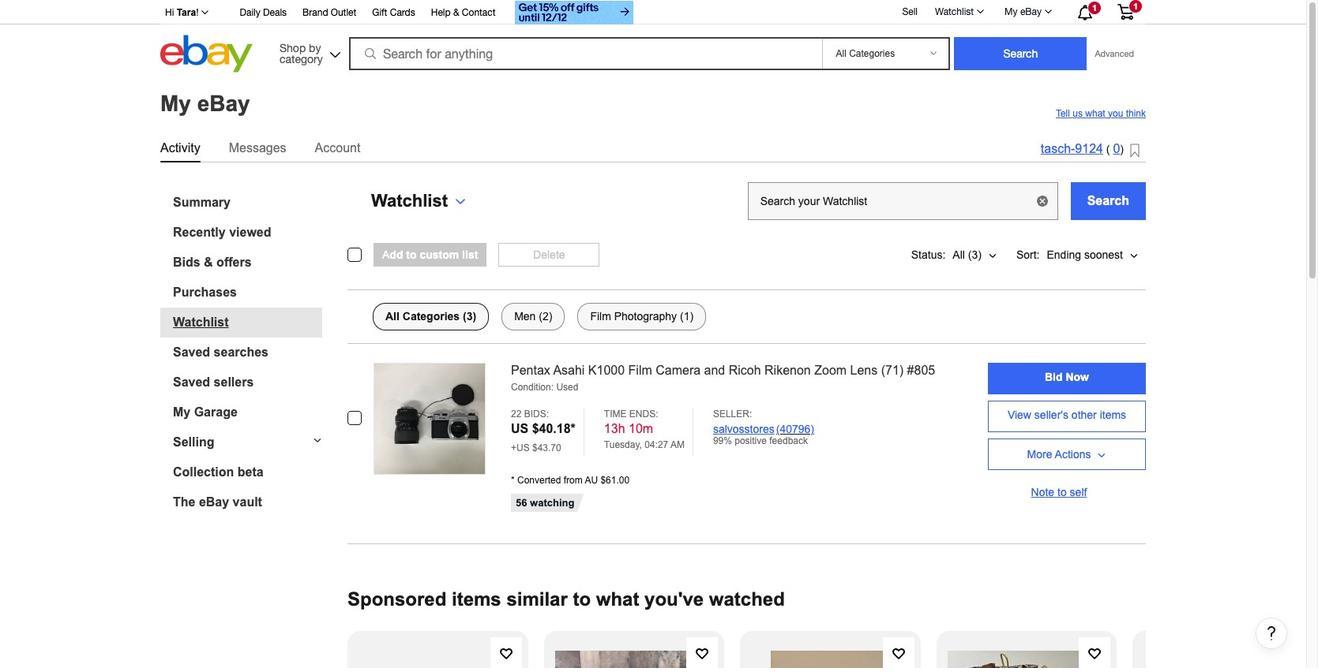 Task type: locate. For each thing, give the bounding box(es) containing it.
watchlist link
[[926, 2, 991, 21], [173, 316, 322, 330]]

1 horizontal spatial to
[[573, 589, 591, 611]]

ebay right 'the'
[[199, 496, 229, 509]]

saved for saved searches
[[173, 346, 210, 359]]

other
[[1072, 409, 1097, 422]]

saved up my garage
[[173, 376, 210, 389]]

summary
[[173, 195, 231, 209]]

sort:
[[1016, 248, 1040, 261]]

what right us
[[1085, 108, 1105, 119]]

& right help
[[453, 7, 459, 18]]

watchlist inside account navigation
[[935, 6, 974, 17]]

0 vertical spatial what
[[1085, 108, 1105, 119]]

1 right the 1 dropdown button
[[1133, 2, 1138, 11]]

more actions
[[1027, 448, 1091, 461]]

items right other
[[1100, 409, 1126, 422]]

time ends: 13h 10m tuesday, 04:27 am
[[604, 409, 685, 451]]

1 horizontal spatial items
[[1100, 409, 1126, 422]]

offers
[[216, 256, 252, 269]]

all (3) button
[[946, 239, 1005, 271]]

film
[[628, 364, 652, 377]]

1 vertical spatial my ebay
[[160, 91, 250, 116]]

activity link
[[160, 138, 200, 158]]

advanced
[[1095, 49, 1134, 58]]

None text field
[[748, 182, 1058, 220]]

2 saved from the top
[[173, 376, 210, 389]]

ebay up messages
[[197, 91, 250, 116]]

search button
[[1071, 182, 1146, 220]]

2 horizontal spatial to
[[1058, 486, 1067, 499]]

my up the activity
[[160, 91, 191, 116]]

tasch-9124 ( 0 )
[[1041, 143, 1124, 156]]

help
[[431, 7, 451, 18]]

2 vertical spatial to
[[573, 589, 591, 611]]

bid now link
[[988, 363, 1146, 395]]

watchlist
[[935, 6, 974, 17], [371, 191, 448, 210], [173, 316, 229, 329]]

saved up 'saved sellers'
[[173, 346, 210, 359]]

0 horizontal spatial 1
[[1092, 3, 1097, 13]]

1 left 1 link at the top right of the page
[[1092, 3, 1097, 13]]

pentax asahi k1000 film camera and ricoh rikenon zoom lens (71) #805 condition: used
[[511, 364, 935, 394]]

!
[[196, 7, 199, 18]]

my ebay inside my ebay "link"
[[1005, 6, 1042, 17]]

0
[[1113, 143, 1120, 156]]

0 horizontal spatial watchlist
[[173, 316, 229, 329]]

& for offers
[[204, 256, 213, 269]]

items left 'similar' at left bottom
[[452, 589, 501, 611]]

* converted from au $61.00
[[511, 476, 630, 487]]

status:
[[911, 248, 946, 261]]

watched
[[709, 589, 785, 611]]

sort: ending soonest
[[1016, 248, 1123, 261]]

(3)
[[968, 248, 982, 261]]

ebay
[[1020, 6, 1042, 17], [197, 91, 250, 116], [199, 496, 229, 509]]

selling button
[[160, 436, 322, 450]]

0 horizontal spatial to
[[406, 248, 417, 261]]

delete
[[533, 248, 565, 261]]

my left the 1 dropdown button
[[1005, 6, 1018, 17]]

2 vertical spatial my
[[173, 406, 191, 419]]

None submit
[[954, 37, 1087, 70]]

1 vertical spatial to
[[1058, 486, 1067, 499]]

1 vertical spatial watchlist
[[371, 191, 448, 210]]

salvosstores link
[[713, 424, 775, 436]]

my ebay up the activity
[[160, 91, 250, 116]]

soonest
[[1084, 248, 1123, 261]]

(
[[1106, 143, 1110, 156]]

0 vertical spatial watchlist
[[935, 6, 974, 17]]

my
[[1005, 6, 1018, 17], [160, 91, 191, 116], [173, 406, 191, 419]]

category
[[280, 53, 323, 65]]

2 vertical spatial ebay
[[199, 496, 229, 509]]

to left self
[[1058, 486, 1067, 499]]

1 link
[[1108, 0, 1144, 23]]

what left you've
[[596, 589, 639, 611]]

my ebay left the 1 dropdown button
[[1005, 6, 1042, 17]]

1 vertical spatial what
[[596, 589, 639, 611]]

0 vertical spatial ebay
[[1020, 6, 1042, 17]]

ricoh
[[729, 364, 761, 377]]

asahi
[[553, 364, 585, 377]]

the ebay vault link
[[173, 496, 322, 510]]

1 vertical spatial &
[[204, 256, 213, 269]]

watchlist inside popup button
[[371, 191, 448, 210]]

to right 'similar' at left bottom
[[573, 589, 591, 611]]

contact
[[462, 7, 496, 18]]

0 link
[[1113, 143, 1120, 156]]

add to custom list button
[[374, 243, 487, 267]]

what
[[1085, 108, 1105, 119], [596, 589, 639, 611]]

watchlist right sell link
[[935, 6, 974, 17]]

to right add
[[406, 248, 417, 261]]

pentax asahi k1000 film camera and ricoh rikenon zoom lens (71) #805 link
[[511, 363, 958, 379]]

camera
[[656, 364, 701, 377]]

Search for anything text field
[[351, 39, 819, 69]]

my for my garage link on the bottom left
[[173, 406, 191, 419]]

account
[[315, 141, 360, 154]]

& inside account navigation
[[453, 7, 459, 18]]

& inside 'link'
[[204, 256, 213, 269]]

&
[[453, 7, 459, 18], [204, 256, 213, 269]]

1 inside dropdown button
[[1092, 3, 1097, 13]]

ebay left the 1 dropdown button
[[1020, 6, 1042, 17]]

au
[[585, 476, 598, 487]]

watchlist link right sell link
[[926, 2, 991, 21]]

make this page your my ebay homepage image
[[1130, 143, 1140, 158]]

1 horizontal spatial 1
[[1133, 2, 1138, 11]]

sellers
[[214, 376, 254, 389]]

daily
[[240, 7, 260, 18]]

2 horizontal spatial watchlist
[[935, 6, 974, 17]]

1 vertical spatial ebay
[[197, 91, 250, 116]]

custom
[[420, 248, 459, 261]]

0 vertical spatial watchlist link
[[926, 2, 991, 21]]

0 vertical spatial &
[[453, 7, 459, 18]]

daily deals
[[240, 7, 287, 18]]

0 vertical spatial items
[[1100, 409, 1126, 422]]

pentax asahi k1000 film camera and ricoh rikenon zoom lens (71) #805 image
[[374, 364, 485, 474]]

bid now
[[1045, 371, 1089, 384]]

ebay for the ebay vault link
[[199, 496, 229, 509]]

saved inside saved sellers link
[[173, 376, 210, 389]]

1 horizontal spatial watchlist
[[371, 191, 448, 210]]

gift cards
[[372, 7, 415, 18]]

watchlist link up 'saved searches' link on the bottom left of page
[[173, 316, 322, 330]]

1 saved from the top
[[173, 346, 210, 359]]

0 vertical spatial saved
[[173, 346, 210, 359]]

& right bids
[[204, 256, 213, 269]]

shop by category
[[280, 41, 323, 65]]

tuesday,
[[604, 440, 642, 451]]

0 horizontal spatial my ebay
[[160, 91, 250, 116]]

9124
[[1075, 143, 1103, 156]]

lens
[[850, 364, 878, 377]]

sell link
[[895, 6, 925, 17]]

time
[[604, 409, 627, 420]]

ebay inside "link"
[[1020, 6, 1042, 17]]

zoom
[[814, 364, 847, 377]]

1 for the 1 dropdown button
[[1092, 3, 1097, 13]]

watchlist down purchases
[[173, 316, 229, 329]]

my ebay
[[1005, 6, 1042, 17], [160, 91, 250, 116]]

salvosstores
[[713, 424, 775, 436]]

collection beta link
[[173, 466, 322, 480]]

search
[[1087, 194, 1129, 207]]

brand
[[303, 7, 328, 18]]

1 horizontal spatial &
[[453, 7, 459, 18]]

saved
[[173, 346, 210, 359], [173, 376, 210, 389]]

sell
[[902, 6, 918, 17]]

2 vertical spatial watchlist
[[173, 316, 229, 329]]

1 horizontal spatial my ebay
[[1005, 6, 1042, 17]]

0 vertical spatial to
[[406, 248, 417, 261]]

0 vertical spatial my ebay
[[1005, 6, 1042, 17]]

1 horizontal spatial watchlist link
[[926, 2, 991, 21]]

more actions button
[[988, 439, 1146, 470]]

#805
[[907, 364, 935, 377]]

watchlist up add
[[371, 191, 448, 210]]

0 horizontal spatial &
[[204, 256, 213, 269]]

0 vertical spatial my
[[1005, 6, 1018, 17]]

1 vertical spatial items
[[452, 589, 501, 611]]

saved inside 'saved searches' link
[[173, 346, 210, 359]]

self
[[1070, 486, 1087, 499]]

1 vertical spatial saved
[[173, 376, 210, 389]]

my up selling
[[173, 406, 191, 419]]

bids:
[[524, 409, 549, 420]]

daily deals link
[[240, 5, 287, 22]]

help, opens dialogs image
[[1264, 626, 1279, 642]]

tell
[[1056, 108, 1070, 119]]

0 horizontal spatial watchlist link
[[173, 316, 322, 330]]

my inside "link"
[[1005, 6, 1018, 17]]

more
[[1027, 448, 1052, 461]]

from
[[564, 476, 583, 487]]

1 horizontal spatial what
[[1085, 108, 1105, 119]]



Task type: vqa. For each thing, say whether or not it's contained in the screenshot.
location
no



Task type: describe. For each thing, give the bounding box(es) containing it.
actions
[[1055, 448, 1091, 461]]

collection beta
[[173, 466, 264, 479]]

$43.70
[[532, 443, 561, 454]]

view seller's other items
[[1008, 409, 1126, 422]]

1 vertical spatial my
[[160, 91, 191, 116]]

hi
[[165, 7, 174, 18]]

+us
[[511, 443, 530, 454]]

note to self button
[[988, 477, 1146, 508]]

status: all (3)
[[911, 248, 982, 261]]

items inside view seller's other items link
[[1100, 409, 1126, 422]]

saved sellers link
[[173, 376, 322, 390]]

shop by category banner
[[156, 0, 1146, 77]]

now
[[1066, 371, 1089, 384]]

13h
[[604, 423, 625, 436]]

messages link
[[229, 138, 286, 158]]

cards
[[390, 7, 415, 18]]

seller:
[[713, 409, 752, 420]]

advanced link
[[1087, 38, 1142, 70]]

)
[[1120, 143, 1124, 156]]

seller: salvosstores (40796) 99% positive feedback
[[713, 409, 814, 447]]

& for contact
[[453, 7, 459, 18]]

add to custom list
[[382, 248, 478, 261]]

condition:
[[511, 382, 554, 394]]

add
[[382, 248, 403, 261]]

none text field inside my ebay main content
[[748, 182, 1058, 220]]

saved sellers
[[173, 376, 254, 389]]

used
[[556, 382, 578, 394]]

0 horizontal spatial what
[[596, 589, 639, 611]]

account link
[[315, 138, 360, 158]]

garage
[[194, 406, 238, 419]]

brand outlet link
[[303, 5, 356, 22]]

to for note
[[1058, 486, 1067, 499]]

account navigation
[[156, 0, 1146, 27]]

to for add
[[406, 248, 417, 261]]

list
[[462, 248, 478, 261]]

22 bids: us $40.18* +us $43.70
[[511, 409, 576, 454]]

saved for saved sellers
[[173, 376, 210, 389]]

my ebay main content
[[6, 77, 1316, 669]]

positive
[[735, 436, 767, 447]]

k1000
[[588, 364, 625, 377]]

you
[[1108, 108, 1123, 119]]

help & contact link
[[431, 5, 496, 22]]

shop
[[280, 41, 306, 54]]

saved searches link
[[173, 346, 322, 360]]

1 for 1 link at the top right of the page
[[1133, 2, 1138, 11]]

gift
[[372, 7, 387, 18]]

similar
[[507, 589, 568, 611]]

the ebay vault
[[173, 496, 262, 509]]

all
[[953, 248, 965, 261]]

hi tara !
[[165, 7, 199, 18]]

tara
[[177, 7, 196, 18]]

22
[[511, 409, 522, 420]]

seller's
[[1035, 409, 1069, 422]]

beta
[[238, 466, 264, 479]]

vault
[[233, 496, 262, 509]]

feedback
[[769, 436, 808, 447]]

sponsored items similar to what you've watched
[[348, 589, 785, 611]]

56
[[516, 498, 527, 510]]

sponsored
[[348, 589, 447, 611]]

us
[[511, 423, 529, 436]]

searches
[[214, 346, 269, 359]]

tell us what you think link
[[1056, 108, 1146, 119]]

*
[[511, 476, 515, 487]]

ending soonest button
[[1040, 239, 1146, 271]]

get an extra 15% off image
[[515, 1, 633, 24]]

tasch-9124 link
[[1041, 143, 1103, 156]]

am
[[670, 440, 685, 451]]

bid
[[1045, 371, 1063, 384]]

my ebay inside my ebay main content
[[160, 91, 250, 116]]

activity
[[160, 141, 200, 154]]

deals
[[263, 7, 287, 18]]

$61.00
[[601, 476, 630, 487]]

ebay for my ebay "link"
[[1020, 6, 1042, 17]]

rikenon
[[765, 364, 811, 377]]

messages
[[229, 141, 286, 154]]

pentax
[[511, 364, 550, 377]]

collection
[[173, 466, 234, 479]]

1 vertical spatial watchlist link
[[173, 316, 322, 330]]

us
[[1073, 108, 1083, 119]]

converted
[[517, 476, 561, 487]]

(40796) link
[[776, 424, 814, 436]]

ends:
[[629, 409, 658, 420]]

0 horizontal spatial items
[[452, 589, 501, 611]]

watchlist button
[[371, 191, 467, 211]]

none submit inside shop by category banner
[[954, 37, 1087, 70]]

think
[[1126, 108, 1146, 119]]

my garage link
[[173, 406, 322, 420]]

shop by category button
[[272, 35, 344, 69]]

view
[[1008, 409, 1031, 422]]

saved searches
[[173, 346, 269, 359]]

ending
[[1047, 248, 1081, 261]]

my for my ebay "link"
[[1005, 6, 1018, 17]]



